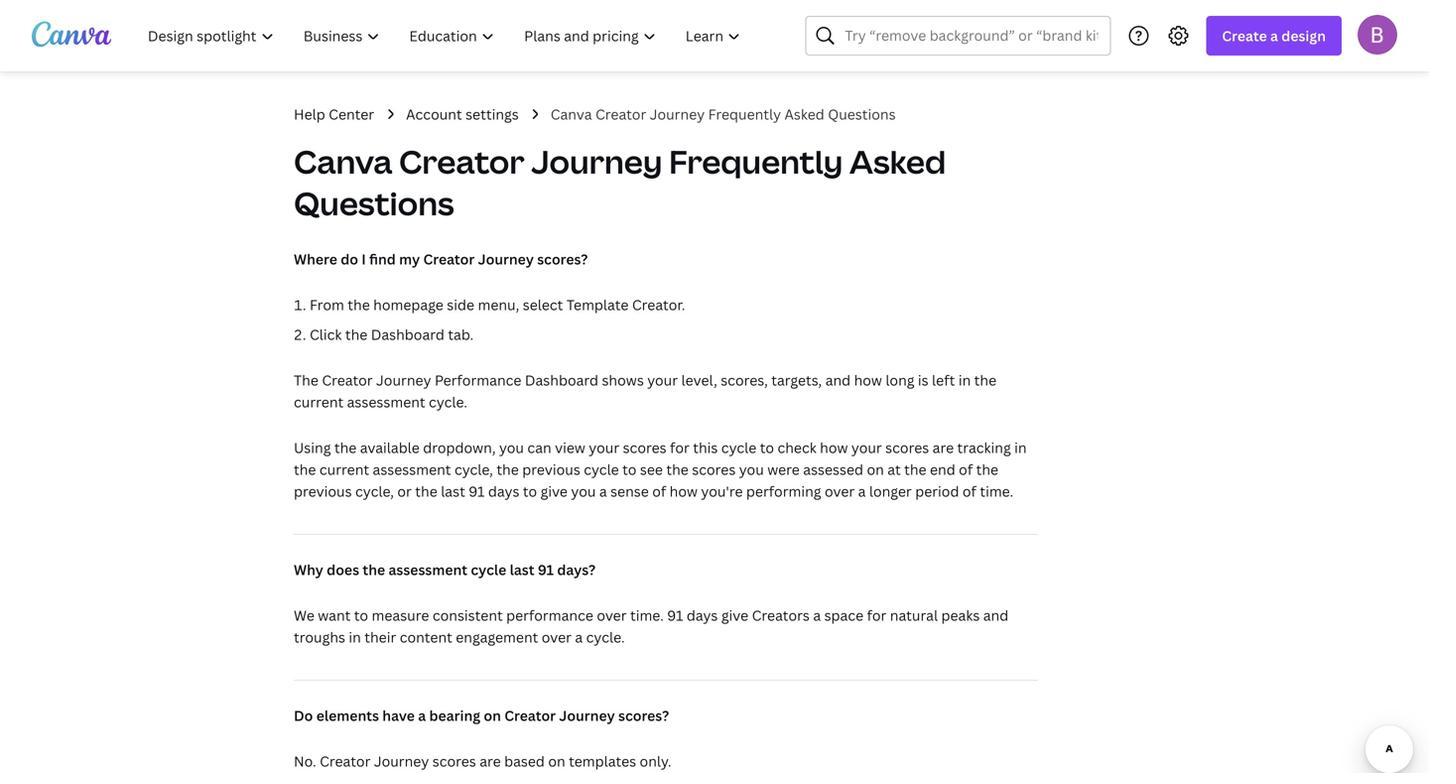 Task type: describe. For each thing, give the bounding box(es) containing it.
troughs
[[294, 628, 346, 647]]

why
[[294, 561, 324, 579]]

can
[[528, 438, 552, 457]]

scores,
[[721, 371, 768, 390]]

left
[[932, 371, 956, 390]]

questions inside canva creator journey frequently asked questions
[[294, 182, 454, 225]]

creator.
[[632, 295, 686, 314]]

account settings link
[[406, 103, 519, 125]]

templates
[[569, 752, 637, 771]]

for inside using the available dropdown, you can view your scores for this cycle to check how your scores are tracking in the current assessment cycle, the previous cycle to see the scores you were assessed on at the end of the previous cycle, or the last 91 days to give you a sense of how you're performing over a longer period of time.
[[670, 438, 690, 457]]

0 vertical spatial cycle
[[722, 438, 757, 457]]

create a design button
[[1207, 16, 1343, 56]]

journey inside "the creator journey performance dashboard shows your level, scores, targets, and how long is left in the current assessment cycle."
[[376, 371, 431, 390]]

scores up "at"
[[886, 438, 930, 457]]

the creator journey performance dashboard shows your level, scores, targets, and how long is left in the current assessment cycle.
[[294, 371, 997, 412]]

account
[[406, 105, 462, 124]]

to down can
[[523, 482, 537, 501]]

bearing
[[429, 707, 481, 725]]

the right or
[[415, 482, 438, 501]]

creator inside "the creator journey performance dashboard shows your level, scores, targets, and how long is left in the current assessment cycle."
[[322, 371, 373, 390]]

over inside using the available dropdown, you can view your scores for this cycle to check how your scores are tracking in the current assessment cycle, the previous cycle to see the scores you were assessed on at the end of the previous cycle, or the last 91 days to give you a sense of how you're performing over a longer period of time.
[[825, 482, 855, 501]]

see
[[640, 460, 663, 479]]

sense
[[611, 482, 649, 501]]

Try "remove background" or "brand kit" search field
[[845, 17, 1099, 55]]

how inside "the creator journey performance dashboard shows your level, scores, targets, and how long is left in the current assessment cycle."
[[855, 371, 883, 390]]

in inside "the creator journey performance dashboard shows your level, scores, targets, and how long is left in the current assessment cycle."
[[959, 371, 971, 390]]

where do i find my creator journey scores?
[[294, 250, 588, 269]]

end
[[930, 460, 956, 479]]

at
[[888, 460, 901, 479]]

using
[[294, 438, 331, 457]]

performance
[[507, 606, 594, 625]]

elements
[[317, 707, 379, 725]]

do
[[294, 707, 313, 725]]

frequently inside canva creator journey frequently asked questions link
[[709, 105, 782, 124]]

0 vertical spatial canva creator journey frequently asked questions
[[551, 105, 896, 124]]

1 horizontal spatial on
[[548, 752, 566, 771]]

the right "at"
[[905, 460, 927, 479]]

or
[[398, 482, 412, 501]]

consistent
[[433, 606, 503, 625]]

1 horizontal spatial 91
[[538, 561, 554, 579]]

the
[[294, 371, 319, 390]]

template
[[567, 295, 629, 314]]

using the available dropdown, you can view your scores for this cycle to check how your scores are tracking in the current assessment cycle, the previous cycle to see the scores you were assessed on at the end of the previous cycle, or the last 91 days to give you a sense of how you're performing over a longer period of time.
[[294, 438, 1027, 501]]

why does the assessment cycle last 91 days?
[[294, 561, 596, 579]]

2 vertical spatial assessment
[[389, 561, 468, 579]]

to up were
[[760, 438, 775, 457]]

check
[[778, 438, 817, 457]]

2 vertical spatial how
[[670, 482, 698, 501]]

cycle. inside "the creator journey performance dashboard shows your level, scores, targets, and how long is left in the current assessment cycle."
[[429, 393, 468, 412]]

center
[[329, 105, 374, 124]]

on inside using the available dropdown, you can view your scores for this cycle to check how your scores are tracking in the current assessment cycle, the previous cycle to see the scores you were assessed on at the end of the previous cycle, or the last 91 days to give you a sense of how you're performing over a longer period of time.
[[867, 460, 885, 479]]

give inside using the available dropdown, you can view your scores for this cycle to check how your scores are tracking in the current assessment cycle, the previous cycle to see the scores you were assessed on at the end of the previous cycle, or the last 91 days to give you a sense of how you're performing over a longer period of time.
[[541, 482, 568, 501]]

2 horizontal spatial your
[[852, 438, 883, 457]]

days?
[[557, 561, 596, 579]]

1 vertical spatial canva creator journey frequently asked questions
[[294, 140, 947, 225]]

design
[[1282, 26, 1327, 45]]

0 vertical spatial you
[[499, 438, 524, 457]]

this
[[693, 438, 718, 457]]

assessment inside "the creator journey performance dashboard shows your level, scores, targets, and how long is left in the current assessment cycle."
[[347, 393, 426, 412]]

menu,
[[478, 295, 520, 314]]

2 vertical spatial over
[[542, 628, 572, 647]]

homepage
[[374, 295, 444, 314]]

your inside "the creator journey performance dashboard shows your level, scores, targets, and how long is left in the current assessment cycle."
[[648, 371, 678, 390]]

engagement
[[456, 628, 539, 647]]

tracking
[[958, 438, 1012, 457]]

performing
[[747, 482, 822, 501]]

1 vertical spatial cycle
[[584, 460, 619, 479]]

longer
[[870, 482, 912, 501]]

the down using
[[294, 460, 316, 479]]

period
[[916, 482, 960, 501]]

dashboard inside "the creator journey performance dashboard shows your level, scores, targets, and how long is left in the current assessment cycle."
[[525, 371, 599, 390]]

1 horizontal spatial over
[[597, 606, 627, 625]]

asked inside canva creator journey frequently asked questions
[[850, 140, 947, 183]]

where
[[294, 250, 337, 269]]

the right using
[[334, 438, 357, 457]]

peaks
[[942, 606, 980, 625]]

find
[[369, 250, 396, 269]]

measure
[[372, 606, 429, 625]]

create
[[1223, 26, 1268, 45]]

content
[[400, 628, 453, 647]]

have
[[383, 707, 415, 725]]

targets,
[[772, 371, 822, 390]]

1 horizontal spatial questions
[[828, 105, 896, 124]]

0 horizontal spatial cycle,
[[356, 482, 394, 501]]

0 vertical spatial canva
[[551, 105, 592, 124]]

select
[[523, 295, 563, 314]]

a left sense
[[600, 482, 607, 501]]

last inside using the available dropdown, you can view your scores for this cycle to check how your scores are tracking in the current assessment cycle, the previous cycle to see the scores you were assessed on at the end of the previous cycle, or the last 91 days to give you a sense of how you're performing over a longer period of time.
[[441, 482, 466, 501]]

assessment inside using the available dropdown, you can view your scores for this cycle to check how your scores are tracking in the current assessment cycle, the previous cycle to see the scores you were assessed on at the end of the previous cycle, or the last 91 days to give you a sense of how you're performing over a longer period of time.
[[373, 460, 451, 479]]

based
[[505, 752, 545, 771]]

1 horizontal spatial how
[[820, 438, 848, 457]]

1 horizontal spatial cycle,
[[455, 460, 493, 479]]



Task type: locate. For each thing, give the bounding box(es) containing it.
cycle. down performance
[[587, 628, 625, 647]]

0 horizontal spatial questions
[[294, 182, 454, 225]]

1 vertical spatial frequently
[[669, 140, 843, 183]]

0 horizontal spatial in
[[349, 628, 361, 647]]

time. inside we want to measure consistent performance over time. 91 days give creators a space for natural peaks and troughs in their content engagement over a cycle.
[[631, 606, 664, 625]]

does
[[327, 561, 360, 579]]

canva creator journey frequently asked questions link
[[551, 103, 896, 125]]

days left creators
[[687, 606, 718, 625]]

2 horizontal spatial you
[[740, 460, 764, 479]]

you down view
[[571, 482, 596, 501]]

settings
[[466, 105, 519, 124]]

level,
[[682, 371, 718, 390]]

give
[[541, 482, 568, 501], [722, 606, 749, 625]]

0 horizontal spatial and
[[826, 371, 851, 390]]

no.
[[294, 752, 316, 771]]

asked
[[785, 105, 825, 124], [850, 140, 947, 183]]

natural
[[890, 606, 938, 625]]

i
[[362, 250, 366, 269]]

1 vertical spatial for
[[867, 606, 887, 625]]

over
[[825, 482, 855, 501], [597, 606, 627, 625], [542, 628, 572, 647]]

1 vertical spatial and
[[984, 606, 1009, 625]]

in inside we want to measure consistent performance over time. 91 days give creators a space for natural peaks and troughs in their content engagement over a cycle.
[[349, 628, 361, 647]]

a down performance
[[575, 628, 583, 647]]

for right space
[[867, 606, 887, 625]]

on
[[867, 460, 885, 479], [484, 707, 501, 725], [548, 752, 566, 771]]

1 horizontal spatial previous
[[523, 460, 581, 479]]

1 vertical spatial cycle,
[[356, 482, 394, 501]]

0 vertical spatial questions
[[828, 105, 896, 124]]

0 vertical spatial on
[[867, 460, 885, 479]]

a
[[1271, 26, 1279, 45], [600, 482, 607, 501], [859, 482, 866, 501], [814, 606, 821, 625], [575, 628, 583, 647], [418, 707, 426, 725]]

cycle, left or
[[356, 482, 394, 501]]

2 horizontal spatial how
[[855, 371, 883, 390]]

a left design
[[1271, 26, 1279, 45]]

1 vertical spatial over
[[597, 606, 627, 625]]

cycle, down dropdown,
[[455, 460, 493, 479]]

0 horizontal spatial how
[[670, 482, 698, 501]]

0 horizontal spatial previous
[[294, 482, 352, 501]]

the down "tracking"
[[977, 460, 999, 479]]

view
[[555, 438, 586, 457]]

1 vertical spatial previous
[[294, 482, 352, 501]]

0 vertical spatial dashboard
[[371, 325, 445, 344]]

give down can
[[541, 482, 568, 501]]

1 vertical spatial assessment
[[373, 460, 451, 479]]

previous
[[523, 460, 581, 479], [294, 482, 352, 501]]

1 vertical spatial how
[[820, 438, 848, 457]]

a inside dropdown button
[[1271, 26, 1279, 45]]

and right targets,
[[826, 371, 851, 390]]

how left 'long'
[[855, 371, 883, 390]]

assessment
[[347, 393, 426, 412], [373, 460, 451, 479], [389, 561, 468, 579]]

cycle up consistent
[[471, 561, 507, 579]]

help center link
[[294, 103, 374, 125]]

1 vertical spatial 91
[[538, 561, 554, 579]]

1 vertical spatial canva
[[294, 140, 393, 183]]

current down 'the'
[[294, 393, 344, 412]]

the down "performance"
[[497, 460, 519, 479]]

in right left
[[959, 371, 971, 390]]

1 vertical spatial dashboard
[[525, 371, 599, 390]]

top level navigation element
[[135, 16, 758, 56]]

scores up you're
[[692, 460, 736, 479]]

for
[[670, 438, 690, 457], [867, 606, 887, 625]]

account settings
[[406, 105, 519, 124]]

space
[[825, 606, 864, 625]]

2 horizontal spatial cycle
[[722, 438, 757, 457]]

we want to measure consistent performance over time. 91 days give creators a space for natural peaks and troughs in their content engagement over a cycle.
[[294, 606, 1009, 647]]

in for and
[[349, 628, 361, 647]]

1 horizontal spatial last
[[510, 561, 535, 579]]

1 horizontal spatial cycle.
[[587, 628, 625, 647]]

current
[[294, 393, 344, 412], [320, 460, 369, 479]]

side
[[447, 295, 475, 314]]

the right left
[[975, 371, 997, 390]]

0 horizontal spatial you
[[499, 438, 524, 457]]

0 vertical spatial scores?
[[537, 250, 588, 269]]

creators
[[752, 606, 810, 625]]

creator
[[596, 105, 647, 124], [399, 140, 525, 183], [423, 250, 475, 269], [322, 371, 373, 390], [505, 707, 556, 725], [320, 752, 371, 771]]

frequently
[[709, 105, 782, 124], [669, 140, 843, 183]]

dashboard left shows
[[525, 371, 599, 390]]

and right peaks
[[984, 606, 1009, 625]]

the
[[348, 295, 370, 314], [345, 325, 368, 344], [975, 371, 997, 390], [334, 438, 357, 457], [294, 460, 316, 479], [497, 460, 519, 479], [667, 460, 689, 479], [905, 460, 927, 479], [977, 460, 999, 479], [415, 482, 438, 501], [363, 561, 385, 579]]

1 vertical spatial you
[[740, 460, 764, 479]]

scores up see
[[623, 438, 667, 457]]

and inside we want to measure consistent performance over time. 91 days give creators a space for natural peaks and troughs in their content engagement over a cycle.
[[984, 606, 1009, 625]]

cycle.
[[429, 393, 468, 412], [587, 628, 625, 647]]

2 vertical spatial 91
[[667, 606, 684, 625]]

1 vertical spatial questions
[[294, 182, 454, 225]]

0 vertical spatial cycle.
[[429, 393, 468, 412]]

canva down the center on the top left of page
[[294, 140, 393, 183]]

is
[[918, 371, 929, 390]]

time. down "tracking"
[[980, 482, 1014, 501]]

you left can
[[499, 438, 524, 457]]

tab.
[[448, 325, 474, 344]]

1 vertical spatial last
[[510, 561, 535, 579]]

0 vertical spatial for
[[670, 438, 690, 457]]

your up assessed
[[852, 438, 883, 457]]

on right "based"
[[548, 752, 566, 771]]

of right period
[[963, 482, 977, 501]]

only.
[[640, 752, 672, 771]]

1 horizontal spatial give
[[722, 606, 749, 625]]

0 vertical spatial previous
[[523, 460, 581, 479]]

0 horizontal spatial canva
[[294, 140, 393, 183]]

0 horizontal spatial 91
[[469, 482, 485, 501]]

questions
[[828, 105, 896, 124], [294, 182, 454, 225]]

1 horizontal spatial in
[[959, 371, 971, 390]]

in
[[959, 371, 971, 390], [1015, 438, 1027, 457], [349, 628, 361, 647]]

0 horizontal spatial days
[[488, 482, 520, 501]]

2 vertical spatial cycle
[[471, 561, 507, 579]]

create a design
[[1223, 26, 1327, 45]]

2 horizontal spatial over
[[825, 482, 855, 501]]

time. right performance
[[631, 606, 664, 625]]

0 horizontal spatial scores?
[[537, 250, 588, 269]]

cycle. down "performance"
[[429, 393, 468, 412]]

2 horizontal spatial 91
[[667, 606, 684, 625]]

of down see
[[653, 482, 667, 501]]

in right "tracking"
[[1015, 438, 1027, 457]]

on left "at"
[[867, 460, 885, 479]]

last down dropdown,
[[441, 482, 466, 501]]

1 vertical spatial days
[[687, 606, 718, 625]]

0 vertical spatial over
[[825, 482, 855, 501]]

click
[[310, 325, 342, 344]]

want
[[318, 606, 351, 625]]

2 vertical spatial in
[[349, 628, 361, 647]]

to right want
[[354, 606, 368, 625]]

a right have
[[418, 707, 426, 725]]

your left level,
[[648, 371, 678, 390]]

0 vertical spatial time.
[[980, 482, 1014, 501]]

in inside using the available dropdown, you can view your scores for this cycle to check how your scores are tracking in the current assessment cycle, the previous cycle to see the scores you were assessed on at the end of the previous cycle, or the last 91 days to give you a sense of how you're performing over a longer period of time.
[[1015, 438, 1027, 457]]

for inside we want to measure consistent performance over time. 91 days give creators a space for natural peaks and troughs in their content engagement over a cycle.
[[867, 606, 887, 625]]

scores? up only.
[[619, 707, 669, 725]]

scores down bearing
[[433, 752, 476, 771]]

are up end
[[933, 438, 954, 457]]

how up assessed
[[820, 438, 848, 457]]

of right end
[[959, 460, 973, 479]]

previous down can
[[523, 460, 581, 479]]

1 vertical spatial are
[[480, 752, 501, 771]]

2 horizontal spatial on
[[867, 460, 885, 479]]

0 vertical spatial current
[[294, 393, 344, 412]]

do elements have a bearing on creator journey scores?
[[294, 707, 669, 725]]

1 vertical spatial current
[[320, 460, 369, 479]]

you left were
[[740, 460, 764, 479]]

journey
[[650, 105, 705, 124], [531, 140, 663, 183], [478, 250, 534, 269], [376, 371, 431, 390], [559, 707, 615, 725], [374, 752, 429, 771]]

cycle. inside we want to measure consistent performance over time. 91 days give creators a space for natural peaks and troughs in their content engagement over a cycle.
[[587, 628, 625, 647]]

0 horizontal spatial your
[[589, 438, 620, 457]]

no. creator journey scores are based on templates only.
[[294, 752, 672, 771]]

canva inside canva creator journey frequently asked questions
[[294, 140, 393, 183]]

my
[[399, 250, 420, 269]]

help
[[294, 105, 325, 124]]

1 vertical spatial on
[[484, 707, 501, 725]]

assessment up or
[[373, 460, 451, 479]]

current inside using the available dropdown, you can view your scores for this cycle to check how your scores are tracking in the current assessment cycle, the previous cycle to see the scores you were assessed on at the end of the previous cycle, or the last 91 days to give you a sense of how you're performing over a longer period of time.
[[320, 460, 369, 479]]

0 horizontal spatial over
[[542, 628, 572, 647]]

0 vertical spatial asked
[[785, 105, 825, 124]]

a left space
[[814, 606, 821, 625]]

in for are
[[1015, 438, 1027, 457]]

0 horizontal spatial cycle.
[[429, 393, 468, 412]]

dashboard
[[371, 325, 445, 344], [525, 371, 599, 390]]

bob builder image
[[1358, 15, 1398, 54]]

1 horizontal spatial and
[[984, 606, 1009, 625]]

over right performance
[[597, 606, 627, 625]]

do
[[341, 250, 358, 269]]

1 horizontal spatial canva
[[551, 105, 592, 124]]

from
[[310, 295, 344, 314]]

assessed
[[804, 460, 864, 479]]

assessment up measure
[[389, 561, 468, 579]]

click the dashboard tab.
[[310, 325, 474, 344]]

1 horizontal spatial asked
[[850, 140, 947, 183]]

to up sense
[[623, 460, 637, 479]]

days inside we want to measure consistent performance over time. 91 days give creators a space for natural peaks and troughs in their content engagement over a cycle.
[[687, 606, 718, 625]]

the right does on the bottom of the page
[[363, 561, 385, 579]]

last up performance
[[510, 561, 535, 579]]

over down assessed
[[825, 482, 855, 501]]

the right from
[[348, 295, 370, 314]]

0 vertical spatial in
[[959, 371, 971, 390]]

we
[[294, 606, 315, 625]]

0 vertical spatial cycle,
[[455, 460, 493, 479]]

1 horizontal spatial your
[[648, 371, 678, 390]]

0 horizontal spatial time.
[[631, 606, 664, 625]]

0 vertical spatial how
[[855, 371, 883, 390]]

on right bearing
[[484, 707, 501, 725]]

you
[[499, 438, 524, 457], [740, 460, 764, 479], [571, 482, 596, 501]]

of
[[959, 460, 973, 479], [653, 482, 667, 501], [963, 482, 977, 501]]

0 horizontal spatial last
[[441, 482, 466, 501]]

1 vertical spatial cycle.
[[587, 628, 625, 647]]

how left you're
[[670, 482, 698, 501]]

assessment up available
[[347, 393, 426, 412]]

the inside "the creator journey performance dashboard shows your level, scores, targets, and how long is left in the current assessment cycle."
[[975, 371, 997, 390]]

help center
[[294, 105, 374, 124]]

shows
[[602, 371, 644, 390]]

cycle up sense
[[584, 460, 619, 479]]

0 vertical spatial frequently
[[709, 105, 782, 124]]

91 inside we want to measure consistent performance over time. 91 days give creators a space for natural peaks and troughs in their content engagement over a cycle.
[[667, 606, 684, 625]]

are inside using the available dropdown, you can view your scores for this cycle to check how your scores are tracking in the current assessment cycle, the previous cycle to see the scores you were assessed on at the end of the previous cycle, or the last 91 days to give you a sense of how you're performing over a longer period of time.
[[933, 438, 954, 457]]

cycle,
[[455, 460, 493, 479], [356, 482, 394, 501]]

days inside using the available dropdown, you can view your scores for this cycle to check how your scores are tracking in the current assessment cycle, the previous cycle to see the scores you were assessed on at the end of the previous cycle, or the last 91 days to give you a sense of how you're performing over a longer period of time.
[[488, 482, 520, 501]]

the right see
[[667, 460, 689, 479]]

91 inside using the available dropdown, you can view your scores for this cycle to check how your scores are tracking in the current assessment cycle, the previous cycle to see the scores you were assessed on at the end of the previous cycle, or the last 91 days to give you a sense of how you're performing over a longer period of time.
[[469, 482, 485, 501]]

were
[[768, 460, 800, 479]]

0 horizontal spatial are
[[480, 752, 501, 771]]

dropdown,
[[423, 438, 496, 457]]

days down dropdown,
[[488, 482, 520, 501]]

a left longer
[[859, 482, 866, 501]]

0 horizontal spatial on
[[484, 707, 501, 725]]

time. inside using the available dropdown, you can view your scores for this cycle to check how your scores are tracking in the current assessment cycle, the previous cycle to see the scores you were assessed on at the end of the previous cycle, or the last 91 days to give you a sense of how you're performing over a longer period of time.
[[980, 482, 1014, 501]]

0 vertical spatial give
[[541, 482, 568, 501]]

previous down using
[[294, 482, 352, 501]]

and
[[826, 371, 851, 390], [984, 606, 1009, 625]]

1 horizontal spatial days
[[687, 606, 718, 625]]

0 horizontal spatial cycle
[[471, 561, 507, 579]]

0 vertical spatial are
[[933, 438, 954, 457]]

performance
[[435, 371, 522, 390]]

1 horizontal spatial dashboard
[[525, 371, 599, 390]]

2 horizontal spatial in
[[1015, 438, 1027, 457]]

your
[[648, 371, 678, 390], [589, 438, 620, 457], [852, 438, 883, 457]]

the right click
[[345, 325, 368, 344]]

0 vertical spatial assessment
[[347, 393, 426, 412]]

long
[[886, 371, 915, 390]]

dashboard down homepage
[[371, 325, 445, 344]]

to inside we want to measure consistent performance over time. 91 days give creators a space for natural peaks and troughs in their content engagement over a cycle.
[[354, 606, 368, 625]]

are left "based"
[[480, 752, 501, 771]]

1 vertical spatial scores?
[[619, 707, 669, 725]]

canva right settings
[[551, 105, 592, 124]]

1 vertical spatial asked
[[850, 140, 947, 183]]

cycle right this
[[722, 438, 757, 457]]

in left the "their"
[[349, 628, 361, 647]]

are
[[933, 438, 954, 457], [480, 752, 501, 771]]

0 horizontal spatial for
[[670, 438, 690, 457]]

give left creators
[[722, 606, 749, 625]]

2 vertical spatial you
[[571, 482, 596, 501]]

over down performance
[[542, 628, 572, 647]]

0 vertical spatial days
[[488, 482, 520, 501]]

give inside we want to measure consistent performance over time. 91 days give creators a space for natural peaks and troughs in their content engagement over a cycle.
[[722, 606, 749, 625]]

available
[[360, 438, 420, 457]]

canva creator journey frequently asked questions
[[551, 105, 896, 124], [294, 140, 947, 225]]

1 vertical spatial in
[[1015, 438, 1027, 457]]

0 vertical spatial 91
[[469, 482, 485, 501]]

and inside "the creator journey performance dashboard shows your level, scores, targets, and how long is left in the current assessment cycle."
[[826, 371, 851, 390]]

their
[[365, 628, 396, 647]]

last
[[441, 482, 466, 501], [510, 561, 535, 579]]

cycle
[[722, 438, 757, 457], [584, 460, 619, 479], [471, 561, 507, 579]]

1 horizontal spatial are
[[933, 438, 954, 457]]

for left this
[[670, 438, 690, 457]]

from the homepage side menu, select template creator.
[[310, 295, 686, 314]]

current down using
[[320, 460, 369, 479]]

current inside "the creator journey performance dashboard shows your level, scores, targets, and how long is left in the current assessment cycle."
[[294, 393, 344, 412]]

1 horizontal spatial scores?
[[619, 707, 669, 725]]

your right view
[[589, 438, 620, 457]]

1 horizontal spatial time.
[[980, 482, 1014, 501]]

you're
[[701, 482, 743, 501]]

scores? up select
[[537, 250, 588, 269]]



Task type: vqa. For each thing, say whether or not it's contained in the screenshot.
Do elements have a bearing on Creator Journey scores?
yes



